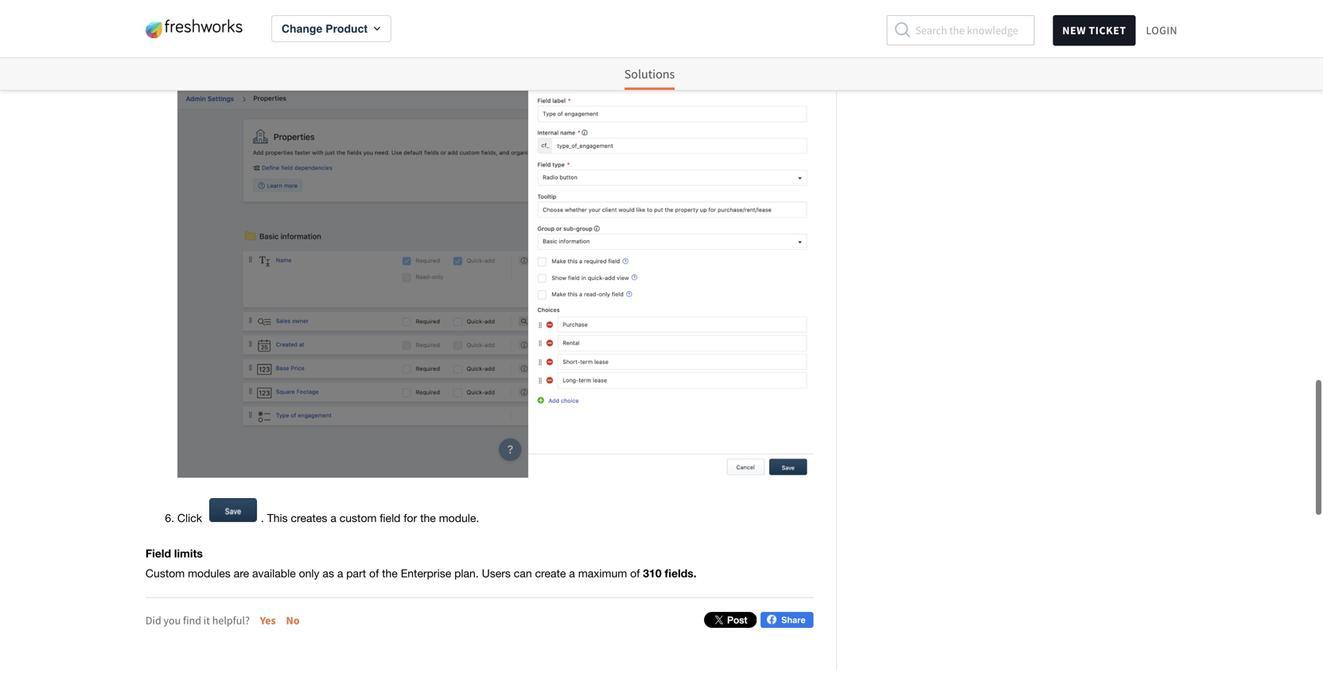 Task type: locate. For each thing, give the bounding box(es) containing it.
and right value,
[[416, 43, 435, 56]]

the right 'choose' on the left of the page
[[219, 9, 235, 23]]

1 vertical spatial and
[[416, 43, 435, 56]]

click
[[177, 511, 205, 525]]

your
[[203, 43, 225, 56]]

0 vertical spatial field
[[238, 9, 259, 23]]

new
[[1063, 23, 1087, 37]]

give
[[177, 43, 200, 56]]

maximum
[[578, 567, 627, 580]]

the right part
[[382, 567, 398, 580]]

solutions
[[625, 66, 675, 82]]

enterprise
[[401, 567, 451, 580]]

0 horizontal spatial of
[[369, 567, 379, 580]]

1 horizontal spatial and
[[416, 43, 435, 56]]

the left field.
[[570, 43, 585, 56]]

choose
[[177, 9, 216, 23]]

type
[[262, 9, 284, 23]]

and right type
[[287, 9, 305, 23]]

1 horizontal spatial of
[[630, 567, 640, 580]]

2 vertical spatial field
[[380, 511, 401, 525]]

available
[[252, 567, 296, 580]]

a right create
[[569, 567, 575, 580]]

a
[[252, 43, 258, 56], [313, 43, 319, 56], [331, 511, 337, 525], [337, 567, 343, 580], [569, 567, 575, 580]]

and
[[287, 9, 305, 23], [416, 43, 435, 56]]

as
[[323, 567, 334, 580]]

field right the custom
[[380, 511, 401, 525]]

field limits custom modules are available only as a part of the enterprise plan. users can create a maximum of 310 fields.
[[146, 547, 697, 580]]

new ticket link
[[1053, 15, 1136, 46]]

of
[[369, 567, 379, 580], [630, 567, 640, 580]]

login link
[[1146, 14, 1178, 46]]

you
[[164, 613, 181, 628]]

for right the mapping
[[553, 43, 566, 56]]

for up field limits custom modules are available only as a part of the enterprise plan. users can create a maximum of 310 fields.
[[404, 511, 417, 525]]

no
[[286, 613, 300, 628]]

value,
[[384, 43, 413, 56]]

field
[[238, 9, 259, 23], [228, 43, 249, 56], [380, 511, 401, 525]]

field left type
[[238, 9, 259, 23]]

of right part
[[369, 567, 379, 580]]

a left label,
[[252, 43, 258, 56]]

1 vertical spatial field
[[228, 43, 249, 56]]

1 of from the left
[[369, 567, 379, 580]]

of left 310 on the bottom
[[630, 567, 640, 580]]

a right creates on the left bottom of page
[[331, 511, 337, 525]]

did
[[146, 613, 161, 628]]

for
[[553, 43, 566, 56], [404, 511, 417, 525]]

find
[[183, 613, 201, 628]]

fields.
[[665, 567, 697, 580]]

product
[[326, 22, 368, 35]]

add
[[291, 43, 310, 56]]

the
[[219, 9, 235, 23], [487, 43, 503, 56], [570, 43, 585, 56], [420, 511, 436, 525], [382, 567, 398, 580]]

only
[[299, 567, 320, 580]]

0 horizontal spatial and
[[287, 9, 305, 23]]

field right "your"
[[228, 43, 249, 56]]

a right add
[[313, 43, 319, 56]]

1 horizontal spatial for
[[553, 43, 566, 56]]

1 vertical spatial for
[[404, 511, 417, 525]]



Task type: vqa. For each thing, say whether or not it's contained in the screenshot.
maximum
yes



Task type: describe. For each thing, give the bounding box(es) containing it.
did you find it helpful? yes no
[[146, 613, 300, 628]]

the inside field limits custom modules are available only as a part of the enterprise plan. users can create a maximum of 310 fields.
[[382, 567, 398, 580]]

this
[[267, 511, 288, 525]]

limits
[[174, 547, 203, 560]]

solutions link
[[625, 58, 675, 90]]

yes
[[260, 613, 276, 628]]

change
[[282, 22, 323, 35]]

can
[[514, 567, 532, 580]]

are
[[234, 567, 249, 580]]

search image
[[895, 22, 911, 38]]

a right as
[[337, 567, 343, 580]]

login
[[1146, 23, 1178, 37]]

mapping
[[506, 43, 550, 56]]

plan.
[[455, 567, 479, 580]]

give your field a label, add a placeholder value, and configure the mapping for the field.
[[177, 43, 615, 56]]

configure
[[438, 43, 484, 56]]

helpful?
[[212, 613, 250, 628]]

part
[[346, 567, 366, 580]]

custom
[[340, 511, 377, 525]]

create
[[535, 567, 566, 580]]

the left the mapping
[[487, 43, 503, 56]]

ticket
[[1089, 23, 1127, 37]]

field.
[[588, 43, 612, 56]]

placeholder
[[322, 43, 380, 56]]

module.
[[439, 511, 479, 525]]

custom
[[146, 567, 185, 580]]

label,
[[261, 43, 288, 56]]

0 horizontal spatial for
[[404, 511, 417, 525]]

field for a
[[228, 43, 249, 56]]

modules
[[188, 567, 231, 580]]

field
[[146, 547, 171, 560]]

field for type
[[238, 9, 259, 23]]

.
[[261, 511, 264, 525]]

0 vertical spatial for
[[553, 43, 566, 56]]

change product
[[282, 22, 368, 35]]

0 vertical spatial and
[[287, 9, 305, 23]]

Search the knowledge base text field
[[887, 15, 1035, 45]]

2 of from the left
[[630, 567, 640, 580]]

it
[[204, 613, 210, 628]]

users
[[482, 567, 511, 580]]

310
[[643, 567, 662, 580]]

choose the field type and
[[177, 9, 308, 23]]

click
[[308, 9, 334, 23]]

creates
[[291, 511, 327, 525]]

this creates a custom field for the module.
[[264, 511, 479, 525]]

the left "module."
[[420, 511, 436, 525]]

new ticket
[[1063, 23, 1127, 37]]



